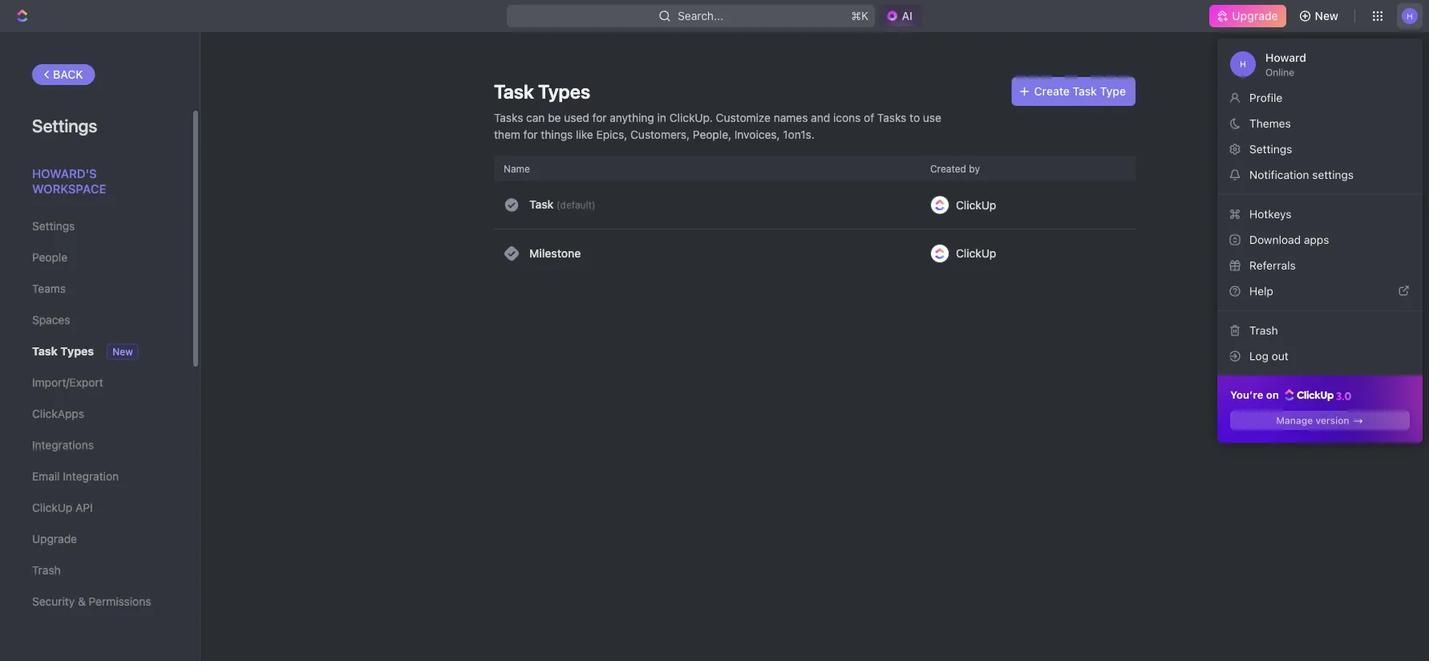 Task type: vqa. For each thing, say whether or not it's contained in the screenshot.
'Team Space, ,' element
no



Task type: locate. For each thing, give the bounding box(es) containing it.
can
[[526, 111, 545, 124]]

clickup api
[[32, 501, 93, 514]]

0 vertical spatial trash
[[1250, 324, 1279, 337]]

upgrade
[[1233, 9, 1279, 22], [32, 532, 77, 546]]

download
[[1250, 233, 1302, 246]]

task types inside the settings element
[[32, 345, 94, 358]]

task types up can
[[494, 80, 591, 103]]

help
[[1250, 284, 1274, 298]]

0 vertical spatial settings
[[32, 115, 97, 136]]

create task type
[[1035, 85, 1127, 98]]

integration
[[63, 470, 119, 483]]

1 horizontal spatial tasks
[[878, 111, 907, 124]]

2 vertical spatial settings
[[32, 219, 75, 233]]

0 horizontal spatial trash
[[32, 564, 61, 577]]

create task type button
[[1012, 77, 1136, 106]]

clickup for task
[[956, 198, 997, 211]]

types up 'be'
[[538, 80, 591, 103]]

0 vertical spatial clickup
[[956, 198, 997, 211]]

task inside the settings element
[[32, 345, 58, 358]]

import/export link
[[32, 369, 160, 396]]

types up the import/export at left
[[61, 345, 94, 358]]

anything
[[610, 111, 655, 124]]

1 horizontal spatial new
[[1316, 9, 1339, 22]]

settings inside button
[[1250, 142, 1293, 156]]

howard online
[[1266, 51, 1307, 78]]

trash
[[1250, 324, 1279, 337], [32, 564, 61, 577]]

upgrade inside the settings element
[[32, 532, 77, 546]]

settings up howard's
[[32, 115, 97, 136]]

h
[[1408, 11, 1414, 20], [1241, 59, 1247, 69]]

clickup
[[956, 198, 997, 211], [956, 247, 997, 260], [32, 501, 72, 514]]

trash up security
[[32, 564, 61, 577]]

tasks
[[494, 111, 523, 124], [878, 111, 907, 124]]

0 horizontal spatial h
[[1241, 59, 1247, 69]]

integrations link
[[32, 432, 160, 459]]

0 horizontal spatial types
[[61, 345, 94, 358]]

new inside button
[[1316, 9, 1339, 22]]

api
[[75, 501, 93, 514]]

1 vertical spatial new
[[113, 346, 133, 357]]

trash button
[[1224, 318, 1417, 343]]

hotkeys button
[[1224, 201, 1417, 227]]

like
[[576, 128, 594, 141]]

trash up the log
[[1250, 324, 1279, 337]]

tasks can be used for anything in clickup. customize names and icons of tasks to use them for things like epics, customers, people, invoices, 1on1s.
[[494, 111, 942, 141]]

task inside button
[[1073, 85, 1098, 98]]

1 vertical spatial h
[[1241, 59, 1247, 69]]

1 vertical spatial for
[[524, 128, 538, 141]]

0 horizontal spatial task types
[[32, 345, 94, 358]]

manage
[[1277, 415, 1314, 426]]

2 vertical spatial clickup
[[32, 501, 72, 514]]

1 tasks from the left
[[494, 111, 523, 124]]

security & permissions link
[[32, 588, 160, 615]]

create
[[1035, 85, 1070, 98]]

1 vertical spatial types
[[61, 345, 94, 358]]

0 horizontal spatial for
[[524, 128, 538, 141]]

themes
[[1250, 117, 1292, 130]]

download apps
[[1250, 233, 1330, 246]]

1 horizontal spatial upgrade link
[[1210, 5, 1287, 27]]

email
[[32, 470, 60, 483]]

epics,
[[597, 128, 628, 141]]

milestone
[[530, 247, 581, 260]]

tasks up "them"
[[494, 111, 523, 124]]

1 vertical spatial settings
[[1250, 142, 1293, 156]]

settings down themes
[[1250, 142, 1293, 156]]

0 horizontal spatial new
[[113, 346, 133, 357]]

created by
[[931, 163, 980, 174]]

upgrade up howard on the right of the page
[[1233, 9, 1279, 22]]

1 vertical spatial upgrade
[[32, 532, 77, 546]]

use
[[923, 111, 942, 124]]

upgrade link up howard on the right of the page
[[1210, 5, 1287, 27]]

howard
[[1266, 51, 1307, 64]]

task left type
[[1073, 85, 1098, 98]]

task (default)
[[530, 198, 596, 211]]

manage version
[[1277, 415, 1350, 426]]

teams link
[[32, 275, 160, 302]]

0 vertical spatial for
[[593, 111, 607, 124]]

howard's workspace
[[32, 166, 106, 196]]

import/export
[[32, 376, 103, 389]]

for down can
[[524, 128, 538, 141]]

tasks left to
[[878, 111, 907, 124]]

people
[[32, 251, 68, 264]]

1 horizontal spatial h
[[1408, 11, 1414, 20]]

upgrade down clickup api
[[32, 532, 77, 546]]

names
[[774, 111, 808, 124]]

0 horizontal spatial tasks
[[494, 111, 523, 124]]

clickapps
[[32, 407, 84, 420]]

security & permissions
[[32, 595, 151, 608]]

spaces
[[32, 313, 70, 327]]

1 horizontal spatial upgrade
[[1233, 9, 1279, 22]]

customers,
[[631, 128, 690, 141]]

for up epics,
[[593, 111, 607, 124]]

0 vertical spatial types
[[538, 80, 591, 103]]

0 horizontal spatial upgrade
[[32, 532, 77, 546]]

version
[[1316, 415, 1350, 426]]

1 vertical spatial clickup
[[956, 247, 997, 260]]

(default)
[[557, 200, 596, 211]]

upgrade link up trash link
[[32, 526, 160, 553]]

trash inside button
[[1250, 324, 1279, 337]]

settings up people
[[32, 219, 75, 233]]

email integration link
[[32, 463, 160, 490]]

task
[[494, 80, 534, 103], [1073, 85, 1098, 98], [530, 198, 554, 211], [32, 345, 58, 358]]

people,
[[693, 128, 732, 141]]

back
[[53, 68, 83, 81]]

spaces link
[[32, 307, 160, 334]]

task types up the import/export at left
[[32, 345, 94, 358]]

themes button
[[1224, 111, 1417, 136]]

1 horizontal spatial task types
[[494, 80, 591, 103]]

type
[[1100, 85, 1127, 98]]

icons
[[834, 111, 861, 124]]

0 vertical spatial h
[[1408, 11, 1414, 20]]

task left (default)
[[530, 198, 554, 211]]

task types
[[494, 80, 591, 103], [32, 345, 94, 358]]

0 horizontal spatial upgrade link
[[32, 526, 160, 553]]

1 horizontal spatial trash
[[1250, 324, 1279, 337]]

for
[[593, 111, 607, 124], [524, 128, 538, 141]]

referrals button
[[1224, 253, 1417, 278]]

new
[[1316, 9, 1339, 22], [113, 346, 133, 357]]

task down "spaces"
[[32, 345, 58, 358]]

created
[[931, 163, 967, 174]]

1 vertical spatial trash
[[32, 564, 61, 577]]

by
[[970, 163, 980, 174]]

out
[[1272, 349, 1289, 363]]

task up can
[[494, 80, 534, 103]]

apps
[[1305, 233, 1330, 246]]

1 vertical spatial task types
[[32, 345, 94, 358]]

them
[[494, 128, 521, 141]]

settings
[[32, 115, 97, 136], [1250, 142, 1293, 156], [32, 219, 75, 233]]

settings element
[[0, 32, 201, 661]]

workspace
[[32, 182, 106, 196]]

0 vertical spatial new
[[1316, 9, 1339, 22]]

used
[[564, 111, 590, 124]]



Task type: describe. For each thing, give the bounding box(es) containing it.
2 tasks from the left
[[878, 111, 907, 124]]

name
[[504, 163, 530, 174]]

h inside dropdown button
[[1408, 11, 1414, 20]]

h button
[[1398, 3, 1423, 29]]

customize
[[716, 111, 771, 124]]

log
[[1250, 349, 1269, 363]]

settings
[[1313, 168, 1354, 181]]

clickup api link
[[32, 494, 160, 522]]

to
[[910, 111, 920, 124]]

profile
[[1250, 91, 1283, 104]]

howard's
[[32, 166, 97, 180]]

1 horizontal spatial for
[[593, 111, 607, 124]]

download apps button
[[1224, 227, 1417, 253]]

online
[[1266, 67, 1295, 78]]

notification
[[1250, 168, 1310, 181]]

log out
[[1250, 349, 1289, 363]]

trash inside the settings element
[[32, 564, 61, 577]]

you're on
[[1231, 389, 1282, 401]]

clickup inside the settings element
[[32, 501, 72, 514]]

new button
[[1293, 3, 1349, 29]]

trash link
[[32, 557, 160, 584]]

on
[[1267, 389, 1280, 401]]

integrations
[[32, 438, 94, 452]]

people link
[[32, 244, 160, 271]]

profile button
[[1224, 85, 1417, 111]]

new inside the settings element
[[113, 346, 133, 357]]

types inside the settings element
[[61, 345, 94, 358]]

in
[[658, 111, 667, 124]]

you're
[[1231, 389, 1264, 401]]

log out button
[[1224, 343, 1417, 369]]

0 vertical spatial upgrade
[[1233, 9, 1279, 22]]

1 horizontal spatial types
[[538, 80, 591, 103]]

0 vertical spatial task types
[[494, 80, 591, 103]]

back link
[[32, 64, 95, 85]]

clickapps link
[[32, 400, 160, 428]]

things
[[541, 128, 573, 141]]

settings button
[[1224, 136, 1417, 162]]

clickup for milestone
[[956, 247, 997, 260]]

and
[[811, 111, 831, 124]]

1on1s.
[[783, 128, 815, 141]]

email integration
[[32, 470, 119, 483]]

manage version button
[[1231, 411, 1411, 430]]

invoices,
[[735, 128, 780, 141]]

search...
[[678, 9, 724, 22]]

notification settings
[[1250, 168, 1354, 181]]

1 vertical spatial upgrade link
[[32, 526, 160, 553]]

be
[[548, 111, 561, 124]]

hotkeys
[[1250, 207, 1292, 221]]

referrals
[[1250, 259, 1296, 272]]

of
[[864, 111, 875, 124]]

security
[[32, 595, 75, 608]]

notification settings button
[[1224, 162, 1417, 188]]

⌘k
[[852, 9, 869, 22]]

settings link
[[32, 213, 160, 240]]

0 vertical spatial upgrade link
[[1210, 5, 1287, 27]]

permissions
[[89, 595, 151, 608]]

help button
[[1224, 278, 1417, 304]]

clickup.
[[670, 111, 713, 124]]

teams
[[32, 282, 66, 295]]



